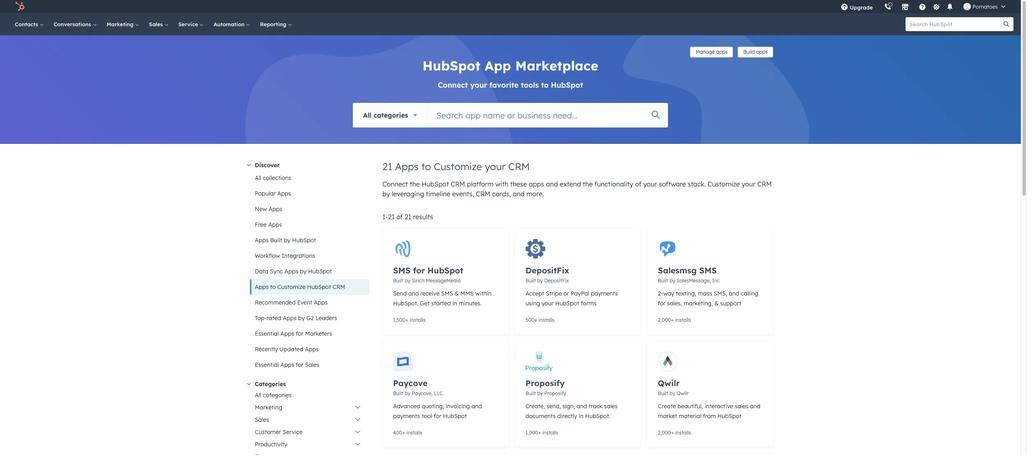 Task type: vqa. For each thing, say whether or not it's contained in the screenshot.


Task type: describe. For each thing, give the bounding box(es) containing it.
timeline
[[426, 190, 450, 198]]

free
[[255, 221, 267, 229]]

send
[[393, 290, 407, 298]]

all categories inside popup button
[[363, 111, 408, 119]]

advanced quoting, invoicing and payments tool for hubspot
[[393, 403, 482, 420]]

event
[[297, 299, 312, 307]]

500
[[526, 317, 534, 323]]

documents
[[526, 413, 556, 420]]

1 vertical spatial all categories
[[255, 392, 292, 399]]

tool
[[422, 413, 432, 420]]

reporting link
[[255, 13, 297, 35]]

g2
[[306, 315, 314, 322]]

essential for essential apps for sales
[[255, 362, 279, 369]]

manage
[[696, 49, 715, 55]]

sales inside create beautiful, interactive sales and market material from hubspot
[[735, 403, 748, 410]]

depositfix inside 'depositfix built by depositfix'
[[544, 278, 569, 284]]

discover
[[255, 162, 280, 169]]

customer service
[[255, 429, 303, 436]]

sms inside sms for hubspot built by sinch messagemedia
[[393, 266, 411, 276]]

installs for sms
[[410, 317, 426, 323]]

popular apps
[[255, 190, 291, 197]]

upgrade
[[850, 4, 873, 11]]

directly
[[557, 413, 577, 420]]

apps built by hubspot
[[255, 237, 316, 244]]

Search app name or business need... search field
[[428, 103, 668, 128]]

forms
[[581, 300, 597, 307]]

0 vertical spatial sales link
[[144, 13, 173, 35]]

installs for paycove
[[407, 430, 422, 436]]

invoicing
[[446, 403, 470, 410]]

your inside accept stripe or paypal payments using your hubspot forms
[[542, 300, 554, 307]]

apps to customize hubspot crm
[[255, 284, 345, 291]]

llc.
[[434, 391, 444, 397]]

0 vertical spatial qwilr
[[658, 378, 680, 389]]

hubspot inside connect the hubspot crm platform with these apps and extend the functionality of your software stack. customize your crm by leveraging timeline events, crm cards, and more.
[[422, 180, 449, 188]]

qwilr built by qwilr
[[658, 378, 689, 397]]

free apps link
[[250, 217, 369, 233]]

caret image for categories
[[247, 383, 251, 385]]

2 horizontal spatial to
[[541, 80, 549, 90]]

built for apps
[[270, 237, 282, 244]]

recently updated apps
[[255, 346, 319, 353]]

1 vertical spatial proposify
[[544, 391, 566, 397]]

400 + installs
[[393, 430, 422, 436]]

sms inside the send and receive sms & mms within hubspot. get started in minutes.
[[441, 290, 453, 298]]

apps inside connect the hubspot crm platform with these apps and extend the functionality of your software stack. customize your crm by leveraging timeline events, crm cards, and more.
[[529, 180, 544, 188]]

sms for hubspot built by sinch messagemedia
[[393, 266, 463, 284]]

essential apps for marketers
[[255, 330, 332, 338]]

in inside create, send, sign, and track sales documents directly in hubspot.
[[579, 413, 584, 420]]

workflow
[[255, 252, 280, 260]]

apps up leveraging
[[395, 160, 419, 173]]

hubspot. inside the send and receive sms & mms within hubspot. get started in minutes.
[[393, 300, 418, 307]]

1 vertical spatial of
[[397, 213, 403, 221]]

sinch
[[412, 278, 424, 284]]

automation
[[214, 21, 246, 27]]

recommended event apps link
[[250, 295, 369, 311]]

sms,
[[714, 290, 727, 298]]

built for paycove
[[393, 391, 404, 397]]

marketers
[[305, 330, 332, 338]]

favorite
[[490, 80, 519, 90]]

pomatoes
[[973, 3, 998, 10]]

and down these
[[513, 190, 525, 198]]

help button
[[916, 0, 930, 13]]

hubspot app marketplace
[[423, 57, 598, 74]]

0 vertical spatial depositfix
[[526, 266, 569, 276]]

essential apps for marketers link
[[250, 326, 369, 342]]

and inside create beautiful, interactive sales and market material from hubspot
[[750, 403, 760, 410]]

track
[[589, 403, 603, 410]]

& inside the send and receive sms & mms within hubspot. get started in minutes.
[[455, 290, 459, 298]]

1,000
[[526, 430, 538, 436]]

1 horizontal spatial marketing
[[255, 404, 282, 412]]

2 the from the left
[[583, 180, 593, 188]]

contacts
[[15, 21, 40, 27]]

calling
[[741, 290, 758, 298]]

400
[[393, 430, 402, 436]]

apps for manage apps
[[716, 49, 728, 55]]

stripe
[[546, 290, 562, 298]]

sync
[[270, 268, 283, 275]]

1 horizontal spatial customize
[[434, 160, 482, 173]]

create, send, sign, and track sales documents directly in hubspot.
[[526, 403, 618, 420]]

+ for depositfix
[[534, 317, 537, 323]]

extend
[[560, 180, 581, 188]]

rated
[[267, 315, 281, 322]]

marketing,
[[684, 300, 713, 307]]

productivity
[[255, 441, 287, 449]]

paycove,
[[412, 391, 433, 397]]

integrations
[[282, 252, 315, 260]]

paycove
[[393, 378, 428, 389]]

all collections
[[255, 174, 291, 182]]

recommended event apps
[[255, 299, 328, 307]]

accept stripe or paypal payments using your hubspot forms
[[526, 290, 618, 307]]

workflow integrations link
[[250, 248, 369, 264]]

calling icon image
[[884, 3, 892, 11]]

sales inside essential apps for sales link
[[305, 362, 319, 369]]

more.
[[527, 190, 544, 198]]

stack.
[[688, 180, 706, 188]]

and inside advanced quoting, invoicing and payments tool for hubspot
[[472, 403, 482, 410]]

by left g2
[[298, 315, 305, 322]]

data
[[255, 268, 268, 275]]

2,000 + installs for built
[[658, 430, 691, 436]]

popular apps link
[[250, 186, 369, 201]]

installs for proposify
[[542, 430, 558, 436]]

payments for paycove
[[393, 413, 420, 420]]

quoting,
[[422, 403, 444, 410]]

salesmsg sms built by salesmessage, inc
[[658, 266, 720, 284]]

beautiful,
[[678, 403, 703, 410]]

1-
[[382, 213, 388, 221]]

apps up recently updated apps
[[280, 330, 294, 338]]

send,
[[547, 403, 561, 410]]

paypal
[[571, 290, 589, 298]]

2,000 for qwilr
[[658, 430, 671, 436]]

1 the from the left
[[410, 180, 420, 188]]

interactive
[[705, 403, 733, 410]]

0 vertical spatial proposify
[[526, 378, 565, 389]]

& inside 2-way texting, mass sms, and calling for sales, marketing, & support
[[715, 300, 719, 307]]

service inside "link"
[[283, 429, 303, 436]]

500 + installs
[[526, 317, 555, 323]]

popular
[[255, 190, 276, 197]]

all inside popup button
[[363, 111, 372, 119]]

search image
[[1004, 21, 1010, 27]]

receive
[[420, 290, 440, 298]]

essential apps for sales
[[255, 362, 319, 369]]

hubspot inside accept stripe or paypal payments using your hubspot forms
[[555, 300, 579, 307]]

recently updated apps link
[[250, 342, 369, 357]]

help image
[[919, 4, 926, 11]]

marketplace
[[515, 57, 598, 74]]

essential for essential apps for marketers
[[255, 330, 279, 338]]

build apps
[[743, 49, 768, 55]]

by inside sms for hubspot built by sinch messagemedia
[[405, 278, 411, 284]]

new
[[255, 206, 267, 213]]

hubspot inside create beautiful, interactive sales and market material from hubspot
[[718, 413, 742, 420]]



Task type: locate. For each thing, give the bounding box(es) containing it.
hubspot.
[[393, 300, 418, 307], [585, 413, 610, 420]]

1 horizontal spatial sales link
[[250, 414, 369, 426]]

apps right build
[[756, 49, 768, 55]]

2,000 for salesmsg sms
[[658, 317, 671, 323]]

hubspot inside advanced quoting, invoicing and payments tool for hubspot
[[443, 413, 467, 420]]

21 up leveraging
[[382, 160, 392, 173]]

and inside the send and receive sms & mms within hubspot. get started in minutes.
[[408, 290, 419, 298]]

2 vertical spatial sales
[[255, 417, 269, 424]]

0 vertical spatial connect
[[438, 80, 468, 90]]

apps
[[395, 160, 419, 173], [277, 190, 291, 197], [269, 206, 282, 213], [268, 221, 282, 229], [255, 237, 269, 244], [285, 268, 298, 275], [255, 284, 269, 291], [314, 299, 328, 307], [283, 315, 297, 322], [280, 330, 294, 338], [305, 346, 319, 353], [280, 362, 294, 369]]

contacts link
[[10, 13, 49, 35]]

installs down get
[[410, 317, 426, 323]]

accept
[[526, 290, 544, 298]]

1 horizontal spatial all categories
[[363, 111, 408, 119]]

apps up 'more.'
[[529, 180, 544, 188]]

1 horizontal spatial apps
[[716, 49, 728, 55]]

and right send
[[408, 290, 419, 298]]

2 horizontal spatial apps
[[756, 49, 768, 55]]

proposify
[[526, 378, 565, 389], [544, 391, 566, 397]]

by down salesmsg
[[670, 278, 675, 284]]

caret image left discover
[[247, 164, 251, 166]]

manage apps link
[[690, 47, 733, 57]]

by up create,
[[537, 391, 543, 397]]

menu item
[[879, 0, 880, 13]]

notifications image
[[946, 4, 954, 11]]

1 horizontal spatial categories
[[374, 111, 408, 119]]

installs right 1,000
[[542, 430, 558, 436]]

1 horizontal spatial marketing link
[[250, 402, 369, 414]]

hubspot inside sms for hubspot built by sinch messagemedia
[[428, 266, 463, 276]]

sales right interactive
[[735, 403, 748, 410]]

2,000 + installs down sales,
[[658, 317, 691, 323]]

1 vertical spatial in
[[579, 413, 584, 420]]

and inside 2-way texting, mass sms, and calling for sales, marketing, & support
[[729, 290, 739, 298]]

hubspot inside 'link'
[[292, 237, 316, 244]]

1 horizontal spatial the
[[583, 180, 593, 188]]

by up accept
[[537, 278, 543, 284]]

0 horizontal spatial connect
[[382, 180, 408, 188]]

0 vertical spatial marketing
[[107, 21, 135, 27]]

payments inside accept stripe or paypal payments using your hubspot forms
[[591, 290, 618, 298]]

1 vertical spatial 2,000 + installs
[[658, 430, 691, 436]]

sales left the service "link"
[[149, 21, 164, 27]]

to up recommended
[[270, 284, 276, 291]]

of inside connect the hubspot crm platform with these apps and extend the functionality of your software stack. customize your crm by leveraging timeline events, crm cards, and more.
[[635, 180, 642, 188]]

+ for paycove
[[402, 430, 405, 436]]

mms
[[460, 290, 474, 298]]

2 horizontal spatial sales
[[305, 362, 319, 369]]

apps down data
[[255, 284, 269, 291]]

0 horizontal spatial the
[[410, 180, 420, 188]]

apps right sync
[[285, 268, 298, 275]]

by inside proposify built by proposify
[[537, 391, 543, 397]]

for inside 2-way texting, mass sms, and calling for sales, marketing, & support
[[658, 300, 666, 307]]

tools
[[521, 80, 539, 90]]

built inside proposify built by proposify
[[526, 391, 536, 397]]

21
[[382, 160, 392, 173], [388, 213, 395, 221], [405, 213, 411, 221]]

texting,
[[676, 290, 696, 298]]

recommended
[[255, 299, 296, 307]]

started
[[431, 300, 451, 307]]

1 caret image from the top
[[247, 164, 251, 166]]

built for qwilr
[[658, 391, 668, 397]]

0 vertical spatial 2,000 + installs
[[658, 317, 691, 323]]

software
[[659, 180, 686, 188]]

0 vertical spatial caret image
[[247, 164, 251, 166]]

sales
[[149, 21, 164, 27], [305, 362, 319, 369], [255, 417, 269, 424]]

qwilr up 'create'
[[658, 378, 680, 389]]

create beautiful, interactive sales and market material from hubspot
[[658, 403, 760, 420]]

0 horizontal spatial &
[[455, 290, 459, 298]]

the
[[410, 180, 420, 188], [583, 180, 593, 188]]

all for categories
[[255, 392, 261, 399]]

built up create,
[[526, 391, 536, 397]]

to up timeline
[[421, 160, 431, 173]]

categories button
[[247, 380, 369, 389]]

sms inside salesmsg sms built by salesmessage, inc
[[699, 266, 717, 276]]

marketing
[[107, 21, 135, 27], [255, 404, 282, 412]]

by inside salesmsg sms built by salesmessage, inc
[[670, 278, 675, 284]]

caret image left categories
[[247, 383, 251, 385]]

upgrade image
[[841, 4, 848, 11]]

of right 1-
[[397, 213, 403, 221]]

0 vertical spatial sales
[[149, 21, 164, 27]]

apps to customize hubspot crm link
[[250, 279, 369, 295]]

caret image
[[247, 164, 251, 166], [247, 383, 251, 385]]

sales up customer
[[255, 417, 269, 424]]

0 horizontal spatial of
[[397, 213, 403, 221]]

by left leveraging
[[382, 190, 390, 198]]

hubspot link
[[10, 2, 31, 11]]

payments down advanced on the bottom
[[393, 413, 420, 420]]

apps inside 'link'
[[255, 237, 269, 244]]

+ down using
[[534, 317, 537, 323]]

1 vertical spatial hubspot.
[[585, 413, 610, 420]]

crm
[[508, 160, 530, 173], [451, 180, 465, 188], [757, 180, 772, 188], [476, 190, 490, 198], [333, 284, 345, 291]]

2,000 down sales,
[[658, 317, 671, 323]]

1 vertical spatial 2,000
[[658, 430, 671, 436]]

1 vertical spatial &
[[715, 300, 719, 307]]

customize inside connect the hubspot crm platform with these apps and extend the functionality of your software stack. customize your crm by leveraging timeline events, crm cards, and more.
[[708, 180, 740, 188]]

apps down 'free'
[[255, 237, 269, 244]]

0 horizontal spatial sales
[[604, 403, 618, 410]]

apps down the recommended event apps
[[283, 315, 297, 322]]

mass
[[698, 290, 712, 298]]

1 vertical spatial caret image
[[247, 383, 251, 385]]

+ down advanced on the bottom
[[402, 430, 405, 436]]

1 horizontal spatial sales
[[255, 417, 269, 424]]

0 horizontal spatial marketing
[[107, 21, 135, 27]]

0 horizontal spatial apps
[[529, 180, 544, 188]]

2 vertical spatial all
[[255, 392, 261, 399]]

hubspot. inside create, send, sign, and track sales documents directly in hubspot.
[[585, 413, 610, 420]]

1 2,000 from the top
[[658, 317, 671, 323]]

essential apps for sales link
[[250, 357, 369, 373]]

1 horizontal spatial connect
[[438, 80, 468, 90]]

0 vertical spatial categories
[[374, 111, 408, 119]]

0 vertical spatial in
[[453, 300, 457, 307]]

1 vertical spatial to
[[421, 160, 431, 173]]

0 vertical spatial essential
[[255, 330, 279, 338]]

customize up the recommended event apps
[[277, 284, 306, 291]]

proposify built by proposify
[[526, 378, 566, 397]]

built inside "apps built by hubspot" 'link'
[[270, 237, 282, 244]]

+ for proposify
[[538, 430, 541, 436]]

sales inside create, send, sign, and track sales documents directly in hubspot.
[[604, 403, 618, 410]]

1 vertical spatial service
[[283, 429, 303, 436]]

tyler black image
[[964, 3, 971, 10]]

+ for qwilr
[[671, 430, 674, 436]]

2 2,000 + installs from the top
[[658, 430, 691, 436]]

categories
[[255, 381, 286, 388]]

installs for depositfix
[[539, 317, 555, 323]]

2 vertical spatial to
[[270, 284, 276, 291]]

0 horizontal spatial customize
[[277, 284, 306, 291]]

essential up the recently in the left bottom of the page
[[255, 330, 279, 338]]

0 vertical spatial marketing link
[[102, 13, 144, 35]]

for up sinch
[[413, 266, 425, 276]]

0 horizontal spatial sales
[[149, 21, 164, 27]]

apps down collections
[[277, 190, 291, 197]]

built inside sms for hubspot built by sinch messagemedia
[[393, 278, 404, 284]]

+ for sms
[[405, 317, 408, 323]]

and inside create, send, sign, and track sales documents directly in hubspot.
[[577, 403, 587, 410]]

new apps link
[[250, 201, 369, 217]]

1 vertical spatial essential
[[255, 362, 279, 369]]

connect for connect your favorite tools to hubspot
[[438, 80, 468, 90]]

depositfix
[[526, 266, 569, 276], [544, 278, 569, 284]]

and right interactive
[[750, 403, 760, 410]]

2 2,000 from the top
[[658, 430, 671, 436]]

1 horizontal spatial sms
[[441, 290, 453, 298]]

0 horizontal spatial hubspot.
[[393, 300, 418, 307]]

0 horizontal spatial all categories
[[255, 392, 292, 399]]

installs right 500
[[539, 317, 555, 323]]

0 vertical spatial all
[[363, 111, 372, 119]]

Search HubSpot search field
[[906, 17, 1006, 31]]

sms
[[393, 266, 411, 276], [699, 266, 717, 276], [441, 290, 453, 298]]

21 left the results at top left
[[405, 213, 411, 221]]

built for proposify
[[526, 391, 536, 397]]

build
[[743, 49, 755, 55]]

data sync apps by hubspot
[[255, 268, 332, 275]]

in right started
[[453, 300, 457, 307]]

0 horizontal spatial payments
[[393, 413, 420, 420]]

installs for qwilr
[[675, 430, 691, 436]]

conversations
[[54, 21, 93, 27]]

these
[[510, 180, 527, 188]]

payments up forms on the bottom right of page
[[591, 290, 618, 298]]

1 horizontal spatial in
[[579, 413, 584, 420]]

qwilr
[[658, 378, 680, 389], [677, 391, 689, 397]]

salesmsg
[[658, 266, 697, 276]]

all for discover
[[255, 174, 261, 182]]

1 vertical spatial sales
[[305, 362, 319, 369]]

0 vertical spatial service
[[178, 21, 200, 27]]

events,
[[452, 190, 474, 198]]

calling icon button
[[881, 1, 895, 12]]

installs
[[410, 317, 426, 323], [539, 317, 555, 323], [675, 317, 691, 323], [407, 430, 422, 436], [542, 430, 558, 436], [675, 430, 691, 436]]

and
[[546, 180, 558, 188], [513, 190, 525, 198], [408, 290, 419, 298], [729, 290, 739, 298], [577, 403, 587, 410], [472, 403, 482, 410], [750, 403, 760, 410]]

1 horizontal spatial to
[[421, 160, 431, 173]]

1 vertical spatial marketing
[[255, 404, 282, 412]]

conversations link
[[49, 13, 102, 35]]

sms up send
[[393, 266, 411, 276]]

1 vertical spatial customize
[[708, 180, 740, 188]]

market
[[658, 413, 677, 420]]

app
[[485, 57, 511, 74]]

by up apps to customize hubspot crm
[[300, 268, 307, 275]]

connect inside connect the hubspot crm platform with these apps and extend the functionality of your software stack. customize your crm by leveraging timeline events, crm cards, and more.
[[382, 180, 408, 188]]

the up leveraging
[[410, 180, 420, 188]]

installs down sales,
[[675, 317, 691, 323]]

by inside connect the hubspot crm platform with these apps and extend the functionality of your software stack. customize your crm by leveraging timeline events, crm cards, and more.
[[382, 190, 390, 198]]

by inside qwilr built by qwilr
[[670, 391, 675, 397]]

installs for salesmsg
[[675, 317, 691, 323]]

0 vertical spatial &
[[455, 290, 459, 298]]

0 vertical spatial payments
[[591, 290, 618, 298]]

0 vertical spatial 2,000
[[658, 317, 671, 323]]

top-
[[255, 315, 267, 322]]

0 vertical spatial customize
[[434, 160, 482, 173]]

0 horizontal spatial in
[[453, 300, 457, 307]]

0 horizontal spatial sms
[[393, 266, 411, 276]]

1 horizontal spatial hubspot.
[[585, 413, 610, 420]]

0 horizontal spatial categories
[[263, 392, 292, 399]]

2-
[[658, 290, 663, 298]]

built down free apps
[[270, 237, 282, 244]]

1 essential from the top
[[255, 330, 279, 338]]

installs right 400
[[407, 430, 422, 436]]

caret image for discover
[[247, 164, 251, 166]]

service left automation
[[178, 21, 200, 27]]

1 horizontal spatial service
[[283, 429, 303, 436]]

menu containing pomatoes
[[835, 0, 1011, 13]]

0 vertical spatial to
[[541, 80, 549, 90]]

depositfix built by depositfix
[[526, 266, 569, 284]]

service up productivity "link"
[[283, 429, 303, 436]]

for down 'updated'
[[296, 362, 303, 369]]

apps right new at the left of page
[[269, 206, 282, 213]]

updated
[[279, 346, 303, 353]]

built inside 'depositfix built by depositfix'
[[526, 278, 536, 284]]

built for depositfix
[[526, 278, 536, 284]]

sales right track
[[604, 403, 618, 410]]

built inside the paycove built by paycove, llc.
[[393, 391, 404, 397]]

hubspot. down track
[[585, 413, 610, 420]]

1 horizontal spatial payments
[[591, 290, 618, 298]]

in
[[453, 300, 457, 307], [579, 413, 584, 420]]

& down sms,
[[715, 300, 719, 307]]

by up 'create'
[[670, 391, 675, 397]]

1,000 + installs
[[526, 430, 558, 436]]

for inside sms for hubspot built by sinch messagemedia
[[413, 266, 425, 276]]

of right 'functionality'
[[635, 180, 642, 188]]

1 vertical spatial all
[[255, 174, 261, 182]]

by left sinch
[[405, 278, 411, 284]]

2,000 down market
[[658, 430, 671, 436]]

1 2,000 + installs from the top
[[658, 317, 691, 323]]

by up workflow integrations
[[284, 237, 291, 244]]

2 horizontal spatial customize
[[708, 180, 740, 188]]

0 horizontal spatial to
[[270, 284, 276, 291]]

2 vertical spatial customize
[[277, 284, 306, 291]]

and right invoicing
[[472, 403, 482, 410]]

hubspot
[[423, 57, 481, 74], [551, 80, 583, 90], [422, 180, 449, 188], [292, 237, 316, 244], [428, 266, 463, 276], [308, 268, 332, 275], [307, 284, 331, 291], [555, 300, 579, 307], [443, 413, 467, 420], [718, 413, 742, 420]]

the right extend
[[583, 180, 593, 188]]

1 vertical spatial payments
[[393, 413, 420, 420]]

caret image inside categories dropdown button
[[247, 383, 251, 385]]

& left mms
[[455, 290, 459, 298]]

qwilr up beautiful,
[[677, 391, 689, 397]]

for inside advanced quoting, invoicing and payments tool for hubspot
[[434, 413, 441, 420]]

by inside the paycove built by paycove, llc.
[[405, 391, 411, 397]]

sms up started
[[441, 290, 453, 298]]

2,000 + installs for sms
[[658, 317, 691, 323]]

0 vertical spatial hubspot.
[[393, 300, 418, 307]]

installs down material
[[675, 430, 691, 436]]

1 horizontal spatial of
[[635, 180, 642, 188]]

2 horizontal spatial sms
[[699, 266, 717, 276]]

in inside the send and receive sms & mms within hubspot. get started in minutes.
[[453, 300, 457, 307]]

for right tool
[[434, 413, 441, 420]]

1 vertical spatial depositfix
[[544, 278, 569, 284]]

21 apps to customize your crm
[[382, 160, 530, 173]]

and left extend
[[546, 180, 558, 188]]

1 horizontal spatial sales
[[735, 403, 748, 410]]

apps down recently updated apps
[[280, 362, 294, 369]]

+ down market
[[671, 430, 674, 436]]

built inside salesmsg sms built by salesmessage, inc
[[658, 278, 668, 284]]

0 horizontal spatial marketing link
[[102, 13, 144, 35]]

apps for build apps
[[756, 49, 768, 55]]

connect for connect the hubspot crm platform with these apps and extend the functionality of your software stack. customize your crm by leveraging timeline events, crm cards, and more.
[[382, 180, 408, 188]]

+ down sales,
[[671, 317, 674, 323]]

+ down documents
[[538, 430, 541, 436]]

built up 2-
[[658, 278, 668, 284]]

+ for salesmsg
[[671, 317, 674, 323]]

marketplaces image
[[902, 4, 909, 11]]

create,
[[526, 403, 545, 410]]

essential down the recently in the left bottom of the page
[[255, 362, 279, 369]]

by inside 'link'
[[284, 237, 291, 244]]

2 essential from the top
[[255, 362, 279, 369]]

apps right event
[[314, 299, 328, 307]]

apps up essential apps for sales link
[[305, 346, 319, 353]]

customize
[[434, 160, 482, 173], [708, 180, 740, 188], [277, 284, 306, 291]]

1 horizontal spatial &
[[715, 300, 719, 307]]

categories inside popup button
[[374, 111, 408, 119]]

manage apps
[[696, 49, 728, 55]]

functionality
[[595, 180, 633, 188]]

customize right stack.
[[708, 180, 740, 188]]

menu
[[835, 0, 1011, 13]]

service
[[178, 21, 200, 27], [283, 429, 303, 436]]

customize up events,
[[434, 160, 482, 173]]

built up advanced on the bottom
[[393, 391, 404, 397]]

all categories button
[[353, 103, 428, 128]]

to right 'tools'
[[541, 80, 549, 90]]

built up 'create'
[[658, 391, 668, 397]]

1 vertical spatial sales link
[[250, 414, 369, 426]]

for down top-rated apps by g2 leaders
[[296, 330, 303, 338]]

leaders
[[316, 315, 337, 322]]

0 horizontal spatial service
[[178, 21, 200, 27]]

hubspot image
[[15, 2, 25, 11]]

settings image
[[933, 3, 940, 11]]

service inside "link"
[[178, 21, 200, 27]]

payments inside advanced quoting, invoicing and payments tool for hubspot
[[393, 413, 420, 420]]

0 horizontal spatial sales link
[[144, 13, 173, 35]]

sales down the "recently updated apps" link in the bottom left of the page
[[305, 362, 319, 369]]

from
[[703, 413, 716, 420]]

salesmessage,
[[677, 278, 711, 284]]

21 down leveraging
[[388, 213, 395, 221]]

built up accept
[[526, 278, 536, 284]]

by inside 'depositfix built by depositfix'
[[537, 278, 543, 284]]

1 vertical spatial qwilr
[[677, 391, 689, 397]]

built
[[270, 237, 282, 244], [393, 278, 404, 284], [526, 278, 536, 284], [658, 278, 668, 284], [526, 391, 536, 397], [393, 391, 404, 397], [658, 391, 668, 397]]

apps built by hubspot link
[[250, 233, 369, 248]]

using
[[526, 300, 540, 307]]

1-21 of 21 results
[[382, 213, 433, 221]]

advanced
[[393, 403, 420, 410]]

apps right manage
[[716, 49, 728, 55]]

and right sign,
[[577, 403, 587, 410]]

for down 2-
[[658, 300, 666, 307]]

productivity link
[[250, 439, 369, 451]]

in right directly
[[579, 413, 584, 420]]

way
[[663, 290, 674, 298]]

messagemedia
[[426, 278, 461, 284]]

customer service link
[[250, 426, 369, 439]]

support
[[720, 300, 741, 307]]

built up send
[[393, 278, 404, 284]]

1,500
[[393, 317, 405, 323]]

+ down send
[[405, 317, 408, 323]]

marketplaces button
[[897, 0, 914, 13]]

and up the support
[[729, 290, 739, 298]]

hubspot. down send
[[393, 300, 418, 307]]

recently
[[255, 346, 278, 353]]

2 caret image from the top
[[247, 383, 251, 385]]

built inside qwilr built by qwilr
[[658, 391, 668, 397]]

caret image inside discover "dropdown button"
[[247, 164, 251, 166]]

free apps
[[255, 221, 282, 229]]

2,000 + installs down market
[[658, 430, 691, 436]]

sms up inc
[[699, 266, 717, 276]]

connect the hubspot crm platform with these apps and extend the functionality of your software stack. customize your crm by leveraging timeline events, crm cards, and more.
[[382, 180, 772, 198]]

0 vertical spatial of
[[635, 180, 642, 188]]

by down paycove
[[405, 391, 411, 397]]

1 vertical spatial categories
[[263, 392, 292, 399]]

apps right 'free'
[[268, 221, 282, 229]]

platform
[[467, 180, 494, 188]]

payments for depositfix
[[591, 290, 618, 298]]

0 vertical spatial all categories
[[363, 111, 408, 119]]

1 vertical spatial connect
[[382, 180, 408, 188]]

1 vertical spatial marketing link
[[250, 402, 369, 414]]



